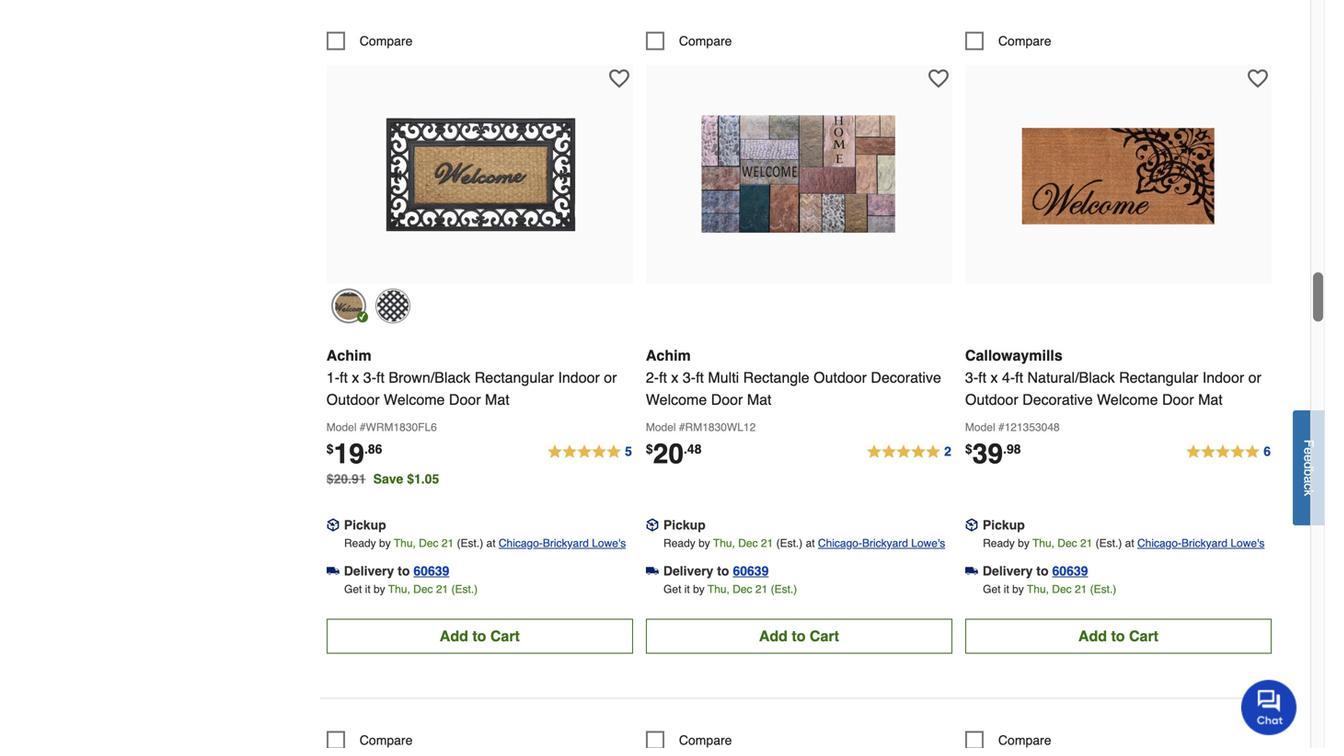 Task type: locate. For each thing, give the bounding box(es) containing it.
1 horizontal spatial door
[[711, 391, 743, 408]]

at
[[486, 537, 496, 550], [806, 537, 815, 550], [1125, 537, 1134, 550]]

0 horizontal spatial truck filled image
[[327, 565, 339, 578]]

0 horizontal spatial welcome
[[384, 391, 445, 408]]

2 horizontal spatial 60639 button
[[1052, 562, 1088, 580]]

2 horizontal spatial at
[[1125, 537, 1134, 550]]

0 horizontal spatial or
[[604, 369, 617, 386]]

3 truck filled image from the left
[[965, 565, 978, 578]]

0 horizontal spatial brickyard
[[543, 537, 589, 550]]

achim 2-ft x 3-ft multi rectangle outdoor decorative welcome door mat image
[[698, 74, 900, 276]]

rectangular inside achim 1-ft x 3-ft brown/black rectangular indoor or outdoor welcome door mat
[[475, 369, 554, 386]]

indoor for 3-ft x 4-ft natural/black rectangular indoor or outdoor decorative welcome door mat
[[1203, 369, 1244, 386]]

$ right 5
[[646, 442, 653, 456]]

20
[[653, 438, 684, 470]]

0 horizontal spatial mat
[[485, 391, 510, 408]]

3 3- from the left
[[965, 369, 978, 386]]

3 60639 button from the left
[[1052, 562, 1088, 580]]

1 horizontal spatial add to cart
[[759, 628, 839, 645]]

2 horizontal spatial truck filled image
[[965, 565, 978, 578]]

1 chicago- from the left
[[499, 537, 543, 550]]

heart outline image
[[609, 68, 629, 89], [928, 68, 949, 89]]

or for 1-ft x 3-ft brown/black rectangular indoor or outdoor welcome door mat
[[604, 369, 617, 386]]

1 rectangular from the left
[[475, 369, 554, 386]]

1 get from the left
[[344, 583, 362, 596]]

1 cart from the left
[[490, 628, 520, 645]]

0 horizontal spatial chicago-
[[499, 537, 543, 550]]

brickyard
[[543, 537, 589, 550], [862, 537, 908, 550], [1182, 537, 1228, 550]]

3- inside achim 2-ft x 3-ft multi rectangle outdoor decorative welcome door mat
[[683, 369, 696, 386]]

or inside achim 1-ft x 3-ft brown/black rectangular indoor or outdoor welcome door mat
[[604, 369, 617, 386]]

delivery
[[344, 564, 394, 578], [663, 564, 714, 578], [983, 564, 1033, 578]]

1 welcome from the left
[[384, 391, 445, 408]]

1 horizontal spatial get it by thu, dec 21 (est.)
[[664, 583, 797, 596]]

2 ready from the left
[[664, 537, 696, 550]]

compare for 1003013818 element
[[679, 733, 732, 748]]

2 horizontal spatial delivery
[[983, 564, 1033, 578]]

decorative
[[871, 369, 941, 386], [1023, 391, 1093, 408]]

2 at from the left
[[806, 537, 815, 550]]

1 3- from the left
[[363, 369, 376, 386]]

2 horizontal spatial model
[[965, 421, 995, 434]]

3 door from the left
[[1162, 391, 1194, 408]]

ready down $20.91
[[344, 537, 376, 550]]

outdoor down 4-
[[965, 391, 1019, 408]]

0 vertical spatial decorative
[[871, 369, 941, 386]]

$ inside $ 19 .86
[[327, 442, 334, 456]]

ready
[[344, 537, 376, 550], [664, 537, 696, 550], [983, 537, 1015, 550]]

0 horizontal spatial x
[[352, 369, 359, 386]]

delivery to 60639 for third chicago-brickyard lowe's button from right 60639 button
[[344, 564, 449, 578]]

2 welcome from the left
[[646, 391, 707, 408]]

e up 'd'
[[1302, 447, 1317, 455]]

1 horizontal spatial cart
[[810, 628, 839, 645]]

5 ft from the left
[[978, 369, 987, 386]]

0 horizontal spatial #
[[360, 421, 366, 434]]

1 horizontal spatial delivery to 60639
[[663, 564, 769, 578]]

2 chicago- from the left
[[818, 537, 862, 550]]

3 $ from the left
[[965, 442, 973, 456]]

to
[[398, 564, 410, 578], [717, 564, 729, 578], [1037, 564, 1049, 578], [472, 628, 486, 645], [792, 628, 806, 645], [1111, 628, 1125, 645]]

4 ft from the left
[[696, 369, 704, 386]]

e up b
[[1302, 455, 1317, 462]]

pickup
[[344, 518, 386, 532], [663, 518, 706, 532], [983, 518, 1025, 532]]

cart
[[490, 628, 520, 645], [810, 628, 839, 645], [1129, 628, 1159, 645]]

1 horizontal spatial mat
[[747, 391, 772, 408]]

3 cart from the left
[[1129, 628, 1159, 645]]

# up .48
[[679, 421, 685, 434]]

$ right 2
[[965, 442, 973, 456]]

3- left the multi
[[683, 369, 696, 386]]

model # 121353048
[[965, 421, 1060, 434]]

2 $ from the left
[[646, 442, 653, 456]]

compare for 5013944929 element on the top
[[679, 33, 732, 48]]

model
[[327, 421, 357, 434], [646, 421, 676, 434], [965, 421, 995, 434]]

achim up 2-
[[646, 347, 691, 364]]

2 horizontal spatial pickup
[[983, 518, 1025, 532]]

0 horizontal spatial 60639 button
[[414, 562, 449, 580]]

3 delivery to 60639 from the left
[[983, 564, 1088, 578]]

chicago-
[[499, 537, 543, 550], [818, 537, 862, 550], [1138, 537, 1182, 550]]

rectangular right natural/black
[[1119, 369, 1199, 386]]

1 delivery from the left
[[344, 564, 394, 578]]

0 horizontal spatial 60639
[[414, 564, 449, 578]]

by
[[379, 537, 391, 550], [699, 537, 710, 550], [1018, 537, 1030, 550], [374, 583, 385, 596], [693, 583, 705, 596], [1012, 583, 1024, 596]]

2 3- from the left
[[683, 369, 696, 386]]

3 # from the left
[[999, 421, 1005, 434]]

3 chicago-brickyard lowe's button from the left
[[1138, 534, 1265, 553]]

2 add to cart from the left
[[759, 628, 839, 645]]

achim 1-ft x 3-ft brown/black rectangular indoor or outdoor welcome door mat image
[[379, 74, 581, 276]]

model for 1-ft x 3-ft brown/black rectangular indoor or outdoor welcome door mat
[[327, 421, 357, 434]]

3 5 stars image from the left
[[1186, 441, 1272, 463]]

# up '.98'
[[999, 421, 1005, 434]]

1 horizontal spatial heart outline image
[[928, 68, 949, 89]]

rectangular for door
[[1119, 369, 1199, 386]]

mat
[[485, 391, 510, 408], [747, 391, 772, 408], [1198, 391, 1223, 408]]

chicago-brickyard lowe's button
[[499, 534, 626, 553], [818, 534, 945, 553], [1138, 534, 1265, 553]]

door down the multi
[[711, 391, 743, 408]]

1 x from the left
[[352, 369, 359, 386]]

it for 2nd chicago-brickyard lowe's button from right
[[684, 583, 690, 596]]

0 horizontal spatial door
[[449, 391, 481, 408]]

ready by thu, dec 21 (est.) at chicago-brickyard lowe's for third chicago-brickyard lowe's button from right
[[344, 537, 626, 550]]

5 stars image for 19
[[547, 441, 633, 463]]

5 stars image containing 5
[[547, 441, 633, 463]]

delivery to 60639
[[344, 564, 449, 578], [663, 564, 769, 578], [983, 564, 1088, 578]]

1 horizontal spatial $
[[646, 442, 653, 456]]

welcome down natural/black
[[1097, 391, 1158, 408]]

1 horizontal spatial achim
[[646, 347, 691, 364]]

welcome inside callowaymills 3-ft x 4-ft natural/black rectangular indoor or outdoor decorative welcome door mat
[[1097, 391, 1158, 408]]

2 x from the left
[[671, 369, 679, 386]]

2 horizontal spatial chicago-
[[1138, 537, 1182, 550]]

pickup down $20.91 save $1.05
[[344, 518, 386, 532]]

0 horizontal spatial outdoor
[[327, 391, 380, 408]]

dec
[[419, 537, 439, 550], [738, 537, 758, 550], [1058, 537, 1077, 550], [413, 583, 433, 596], [733, 583, 752, 596], [1052, 583, 1072, 596]]

1 horizontal spatial get
[[664, 583, 681, 596]]

get
[[344, 583, 362, 596], [664, 583, 681, 596], [983, 583, 1001, 596]]

0 horizontal spatial rectangular
[[475, 369, 554, 386]]

achim
[[327, 347, 372, 364], [646, 347, 691, 364]]

0 horizontal spatial achim
[[327, 347, 372, 364]]

2 horizontal spatial door
[[1162, 391, 1194, 408]]

lowe's
[[592, 537, 626, 550], [911, 537, 945, 550], [1231, 537, 1265, 550]]

x
[[352, 369, 359, 386], [671, 369, 679, 386], [991, 369, 998, 386]]

compare inside 5013944929 element
[[679, 33, 732, 48]]

model up '19' at bottom
[[327, 421, 357, 434]]

0 horizontal spatial delivery
[[344, 564, 394, 578]]

or up 6 button
[[1249, 369, 1262, 386]]

1 horizontal spatial ready
[[664, 537, 696, 550]]

1 truck filled image from the left
[[327, 565, 339, 578]]

0 horizontal spatial it
[[365, 583, 371, 596]]

1 get it by thu, dec 21 (est.) from the left
[[344, 583, 478, 596]]

1 horizontal spatial or
[[1249, 369, 1262, 386]]

1 # from the left
[[360, 421, 366, 434]]

2 lowe's from the left
[[911, 537, 945, 550]]

3-
[[363, 369, 376, 386], [683, 369, 696, 386], [965, 369, 978, 386]]

2 horizontal spatial outdoor
[[965, 391, 1019, 408]]

e
[[1302, 447, 1317, 455], [1302, 455, 1317, 462]]

2 horizontal spatial ready by thu, dec 21 (est.) at chicago-brickyard lowe's
[[983, 537, 1265, 550]]

$ inside $ 20 .48
[[646, 442, 653, 456]]

pickup image
[[327, 519, 339, 532], [965, 519, 978, 532]]

2 brickyard from the left
[[862, 537, 908, 550]]

natural/black
[[1028, 369, 1115, 386]]

1 horizontal spatial chicago-
[[818, 537, 862, 550]]

2 achim from the left
[[646, 347, 691, 364]]

2 horizontal spatial chicago-brickyard lowe's button
[[1138, 534, 1265, 553]]

5 button
[[547, 441, 633, 463]]

callowaymills
[[965, 347, 1063, 364]]

x inside achim 1-ft x 3-ft brown/black rectangular indoor or outdoor welcome door mat
[[352, 369, 359, 386]]

2 horizontal spatial brickyard
[[1182, 537, 1228, 550]]

1 horizontal spatial pickup image
[[965, 519, 978, 532]]

3- right 1-
[[363, 369, 376, 386]]

2 horizontal spatial 60639
[[1052, 564, 1088, 578]]

2 add from the left
[[759, 628, 788, 645]]

ready by thu, dec 21 (est.) at chicago-brickyard lowe's for first chicago-brickyard lowe's button from the right
[[983, 537, 1265, 550]]

2 horizontal spatial delivery to 60639
[[983, 564, 1088, 578]]

2 truck filled image from the left
[[646, 565, 659, 578]]

2 horizontal spatial ready
[[983, 537, 1015, 550]]

2 pickup from the left
[[663, 518, 706, 532]]

rectangular right brown/black
[[475, 369, 554, 386]]

welcome down brown/black
[[384, 391, 445, 408]]

1 horizontal spatial 60639
[[733, 564, 769, 578]]

x right 2-
[[671, 369, 679, 386]]

0 horizontal spatial model
[[327, 421, 357, 434]]

1 at from the left
[[486, 537, 496, 550]]

2 horizontal spatial add to cart button
[[965, 619, 1272, 654]]

2 rectangular from the left
[[1119, 369, 1199, 386]]

1 horizontal spatial indoor
[[1203, 369, 1244, 386]]

ft
[[340, 369, 348, 386], [376, 369, 385, 386], [659, 369, 667, 386], [696, 369, 704, 386], [978, 369, 987, 386], [1015, 369, 1023, 386]]

60639 button for first chicago-brickyard lowe's button from the right
[[1052, 562, 1088, 580]]

2 horizontal spatial 3-
[[965, 369, 978, 386]]

ready down actual price $20.48 element
[[664, 537, 696, 550]]

model up 20
[[646, 421, 676, 434]]

pickup right pickup icon
[[663, 518, 706, 532]]

1 60639 from the left
[[414, 564, 449, 578]]

21
[[442, 537, 454, 550], [761, 537, 773, 550], [1080, 537, 1093, 550], [436, 583, 448, 596], [755, 583, 768, 596], [1075, 583, 1087, 596]]

0 horizontal spatial at
[[486, 537, 496, 550]]

compare inside 1002737186 'element'
[[998, 33, 1051, 48]]

1 vertical spatial decorative
[[1023, 391, 1093, 408]]

2 ready by thu, dec 21 (est.) at chicago-brickyard lowe's from the left
[[664, 537, 945, 550]]

1 add from the left
[[440, 628, 468, 645]]

indoor
[[558, 369, 600, 386], [1203, 369, 1244, 386]]

0 horizontal spatial ready
[[344, 537, 376, 550]]

5 stars image containing 6
[[1186, 441, 1272, 463]]

1 horizontal spatial 3-
[[683, 369, 696, 386]]

add
[[440, 628, 468, 645], [759, 628, 788, 645], [1079, 628, 1107, 645]]

get it by thu, dec 21 (est.) for 60639 button associated with 2nd chicago-brickyard lowe's button from right
[[664, 583, 797, 596]]

2 mat from the left
[[747, 391, 772, 408]]

5 stars image for 20
[[866, 441, 952, 463]]

actual price $39.98 element
[[965, 438, 1021, 470]]

door down brown/black
[[449, 391, 481, 408]]

ready down the $ 39 .98
[[983, 537, 1015, 550]]

0 horizontal spatial decorative
[[871, 369, 941, 386]]

1 add to cart button from the left
[[327, 619, 633, 654]]

3 model from the left
[[965, 421, 995, 434]]

rectangular inside callowaymills 3-ft x 4-ft natural/black rectangular indoor or outdoor decorative welcome door mat
[[1119, 369, 1199, 386]]

x right 1-
[[352, 369, 359, 386]]

3- left 4-
[[965, 369, 978, 386]]

0 horizontal spatial lowe's
[[592, 537, 626, 550]]

$
[[327, 442, 334, 456], [646, 442, 653, 456], [965, 442, 973, 456]]

2 delivery to 60639 from the left
[[663, 564, 769, 578]]

1 delivery to 60639 from the left
[[344, 564, 449, 578]]

indoor for 1-ft x 3-ft brown/black rectangular indoor or outdoor welcome door mat
[[558, 369, 600, 386]]

1 60639 button from the left
[[414, 562, 449, 580]]

ready by thu, dec 21 (est.) at chicago-brickyard lowe's
[[344, 537, 626, 550], [664, 537, 945, 550], [983, 537, 1265, 550]]

lowe's for first chicago-brickyard lowe's button from the right
[[1231, 537, 1265, 550]]

(est.)
[[457, 537, 483, 550], [776, 537, 803, 550], [1096, 537, 1122, 550], [451, 583, 478, 596], [771, 583, 797, 596], [1090, 583, 1117, 596]]

2 e from the top
[[1302, 455, 1317, 462]]

model for 3-ft x 4-ft natural/black rectangular indoor or outdoor decorative welcome door mat
[[965, 421, 995, 434]]

2 horizontal spatial add
[[1079, 628, 1107, 645]]

1 door from the left
[[449, 391, 481, 408]]

1 pickup image from the left
[[327, 519, 339, 532]]

outdoor inside callowaymills 3-ft x 4-ft natural/black rectangular indoor or outdoor decorative welcome door mat
[[965, 391, 1019, 408]]

it
[[365, 583, 371, 596], [684, 583, 690, 596], [1004, 583, 1009, 596]]

at for first chicago-brickyard lowe's button from the right
[[1125, 537, 1134, 550]]

brown/black image
[[331, 288, 366, 323]]

black image
[[375, 288, 410, 323]]

achim for 1-
[[327, 347, 372, 364]]

it for third chicago-brickyard lowe's button from right
[[365, 583, 371, 596]]

pickup image down 39
[[965, 519, 978, 532]]

1 horizontal spatial #
[[679, 421, 685, 434]]

2 horizontal spatial 5 stars image
[[1186, 441, 1272, 463]]

outdoor inside achim 1-ft x 3-ft brown/black rectangular indoor or outdoor welcome door mat
[[327, 391, 380, 408]]

1 model from the left
[[327, 421, 357, 434]]

indoor up 6 button
[[1203, 369, 1244, 386]]

5 stars image containing 2
[[866, 441, 952, 463]]

indoor inside callowaymills 3-ft x 4-ft natural/black rectangular indoor or outdoor decorative welcome door mat
[[1203, 369, 1244, 386]]

outdoor right the rectangle
[[814, 369, 867, 386]]

2 horizontal spatial add to cart
[[1079, 628, 1159, 645]]

2-
[[646, 369, 659, 386]]

rectangular
[[475, 369, 554, 386], [1119, 369, 1199, 386]]

2 horizontal spatial get it by thu, dec 21 (est.)
[[983, 583, 1117, 596]]

1 horizontal spatial pickup
[[663, 518, 706, 532]]

0 horizontal spatial heart outline image
[[609, 68, 629, 89]]

2 ft from the left
[[376, 369, 385, 386]]

2 model from the left
[[646, 421, 676, 434]]

decorative up 2 "button"
[[871, 369, 941, 386]]

2 get it by thu, dec 21 (est.) from the left
[[664, 583, 797, 596]]

heart outline image
[[1248, 68, 1268, 89]]

0 horizontal spatial get it by thu, dec 21 (est.)
[[344, 583, 478, 596]]

1 pickup from the left
[[344, 518, 386, 532]]

# up ".86"
[[360, 421, 366, 434]]

2 horizontal spatial #
[[999, 421, 1005, 434]]

3 add from the left
[[1079, 628, 1107, 645]]

or inside callowaymills 3-ft x 4-ft natural/black rectangular indoor or outdoor decorative welcome door mat
[[1249, 369, 1262, 386]]

indoor inside achim 1-ft x 3-ft brown/black rectangular indoor or outdoor welcome door mat
[[558, 369, 600, 386]]

compare inside 1001865036 element
[[360, 33, 413, 48]]

39
[[973, 438, 1003, 470]]

1 horizontal spatial brickyard
[[862, 537, 908, 550]]

1 horizontal spatial rectangular
[[1119, 369, 1199, 386]]

door up 6 button
[[1162, 391, 1194, 408]]

outdoor down 1-
[[327, 391, 380, 408]]

or left 2-
[[604, 369, 617, 386]]

5 stars image
[[547, 441, 633, 463], [866, 441, 952, 463], [1186, 441, 1272, 463]]

3 get it by thu, dec 21 (est.) from the left
[[983, 583, 1117, 596]]

2 horizontal spatial lowe's
[[1231, 537, 1265, 550]]

0 horizontal spatial add to cart button
[[327, 619, 633, 654]]

3 get from the left
[[983, 583, 1001, 596]]

model up 39
[[965, 421, 995, 434]]

outdoor inside achim 2-ft x 3-ft multi rectangle outdoor decorative welcome door mat
[[814, 369, 867, 386]]

3- inside achim 1-ft x 3-ft brown/black rectangular indoor or outdoor welcome door mat
[[363, 369, 376, 386]]

1 5 stars image from the left
[[547, 441, 633, 463]]

1 horizontal spatial outdoor
[[814, 369, 867, 386]]

2 indoor from the left
[[1203, 369, 1244, 386]]

thu,
[[394, 537, 416, 550], [713, 537, 735, 550], [1033, 537, 1055, 550], [388, 583, 410, 596], [708, 583, 730, 596], [1027, 583, 1049, 596]]

0 horizontal spatial add
[[440, 628, 468, 645]]

2 5 stars image from the left
[[866, 441, 952, 463]]

compare
[[360, 33, 413, 48], [679, 33, 732, 48], [998, 33, 1051, 48], [360, 733, 413, 748], [679, 733, 732, 748], [998, 733, 1051, 748]]

5
[[625, 444, 632, 459]]

3 add to cart from the left
[[1079, 628, 1159, 645]]

0 horizontal spatial pickup
[[344, 518, 386, 532]]

5 stars image left "f"
[[1186, 441, 1272, 463]]

0 horizontal spatial indoor
[[558, 369, 600, 386]]

mat inside achim 1-ft x 3-ft brown/black rectangular indoor or outdoor welcome door mat
[[485, 391, 510, 408]]

3 x from the left
[[991, 369, 998, 386]]

pickup image for third chicago-brickyard lowe's button from right 60639 button
[[327, 519, 339, 532]]

or
[[604, 369, 617, 386], [1249, 369, 1262, 386]]

pickup image for 60639 button for first chicago-brickyard lowe's button from the right
[[965, 519, 978, 532]]

0 horizontal spatial $
[[327, 442, 334, 456]]

0 horizontal spatial delivery to 60639
[[344, 564, 449, 578]]

compare inside 1002729418 element
[[998, 733, 1051, 748]]

$ inside the $ 39 .98
[[965, 442, 973, 456]]

1 horizontal spatial model
[[646, 421, 676, 434]]

model # rm1830wl12
[[646, 421, 756, 434]]

19
[[334, 438, 364, 470]]

welcome
[[384, 391, 445, 408], [646, 391, 707, 408], [1097, 391, 1158, 408]]

3- inside callowaymills 3-ft x 4-ft natural/black rectangular indoor or outdoor decorative welcome door mat
[[965, 369, 978, 386]]

decorative inside callowaymills 3-ft x 4-ft natural/black rectangular indoor or outdoor decorative welcome door mat
[[1023, 391, 1093, 408]]

add to cart
[[440, 628, 520, 645], [759, 628, 839, 645], [1079, 628, 1159, 645]]

compare inside 1003013818 element
[[679, 733, 732, 748]]

1 horizontal spatial truck filled image
[[646, 565, 659, 578]]

welcome inside achim 2-ft x 3-ft multi rectangle outdoor decorative welcome door mat
[[646, 391, 707, 408]]

achim inside achim 1-ft x 3-ft brown/black rectangular indoor or outdoor welcome door mat
[[327, 347, 372, 364]]

2 horizontal spatial mat
[[1198, 391, 1223, 408]]

1 achim from the left
[[327, 347, 372, 364]]

2 horizontal spatial cart
[[1129, 628, 1159, 645]]

2 horizontal spatial it
[[1004, 583, 1009, 596]]

pickup image
[[646, 519, 659, 532]]

1 horizontal spatial lowe's
[[911, 537, 945, 550]]

door
[[449, 391, 481, 408], [711, 391, 743, 408], [1162, 391, 1194, 408]]

2 horizontal spatial x
[[991, 369, 998, 386]]

60639 button
[[414, 562, 449, 580], [733, 562, 769, 580], [1052, 562, 1088, 580]]

truck filled image
[[327, 565, 339, 578], [646, 565, 659, 578], [965, 565, 978, 578]]

0 horizontal spatial 5 stars image
[[547, 441, 633, 463]]

2 cart from the left
[[810, 628, 839, 645]]

$ for 19
[[327, 442, 334, 456]]

2 it from the left
[[684, 583, 690, 596]]

2 chicago-brickyard lowe's button from the left
[[818, 534, 945, 553]]

truck filled image for pickup icon
[[646, 565, 659, 578]]

1 add to cart from the left
[[440, 628, 520, 645]]

1003013818 element
[[646, 731, 732, 748]]

$20.91
[[327, 472, 366, 486]]

2 horizontal spatial welcome
[[1097, 391, 1158, 408]]

indoor left 2-
[[558, 369, 600, 386]]

truck filled image for 60639 button for first chicago-brickyard lowe's button from the right's pickup image
[[965, 565, 978, 578]]

1 horizontal spatial 5 stars image
[[866, 441, 952, 463]]

2 horizontal spatial get
[[983, 583, 1001, 596]]

3 mat from the left
[[1198, 391, 1223, 408]]

x inside callowaymills 3-ft x 4-ft natural/black rectangular indoor or outdoor decorative welcome door mat
[[991, 369, 998, 386]]

60639
[[414, 564, 449, 578], [733, 564, 769, 578], [1052, 564, 1088, 578]]

callowaymills 3-ft x 4-ft natural/black rectangular indoor or outdoor decorative welcome door mat
[[965, 347, 1262, 408]]

1 ready from the left
[[344, 537, 376, 550]]

2 60639 button from the left
[[733, 562, 769, 580]]

1 horizontal spatial add
[[759, 628, 788, 645]]

2 door from the left
[[711, 391, 743, 408]]

.98
[[1003, 442, 1021, 456]]

2 get from the left
[[664, 583, 681, 596]]

pickup image down $20.91
[[327, 519, 339, 532]]

at for third chicago-brickyard lowe's button from right
[[486, 537, 496, 550]]

outdoor
[[814, 369, 867, 386], [327, 391, 380, 408], [965, 391, 1019, 408]]

x left 4-
[[991, 369, 998, 386]]

3 it from the left
[[1004, 583, 1009, 596]]

1 horizontal spatial it
[[684, 583, 690, 596]]

.86
[[364, 442, 382, 456]]

pickup down the $ 39 .98
[[983, 518, 1025, 532]]

add to cart button
[[327, 619, 633, 654], [646, 619, 952, 654], [965, 619, 1272, 654]]

5 stars image left 20
[[547, 441, 633, 463]]

1 horizontal spatial x
[[671, 369, 679, 386]]

#
[[360, 421, 366, 434], [679, 421, 685, 434], [999, 421, 1005, 434]]

rm1830wl12
[[685, 421, 756, 434]]

welcome down 2-
[[646, 391, 707, 408]]

2 pickup image from the left
[[965, 519, 978, 532]]

0 horizontal spatial 3-
[[363, 369, 376, 386]]

3 ft from the left
[[659, 369, 667, 386]]

achim up 1-
[[327, 347, 372, 364]]

compare inside '5013720883' element
[[360, 733, 413, 748]]

0 horizontal spatial cart
[[490, 628, 520, 645]]

3 ready by thu, dec 21 (est.) at chicago-brickyard lowe's from the left
[[983, 537, 1265, 550]]

2
[[944, 444, 952, 459]]

1 horizontal spatial delivery
[[663, 564, 714, 578]]

0 horizontal spatial chicago-brickyard lowe's button
[[499, 534, 626, 553]]

3 welcome from the left
[[1097, 391, 1158, 408]]

0 horizontal spatial pickup image
[[327, 519, 339, 532]]

1 lowe's from the left
[[592, 537, 626, 550]]

f e e d b a c k
[[1302, 440, 1317, 496]]

0 horizontal spatial ready by thu, dec 21 (est.) at chicago-brickyard lowe's
[[344, 537, 626, 550]]

1 mat from the left
[[485, 391, 510, 408]]

$ 19 .86
[[327, 438, 382, 470]]

1 horizontal spatial decorative
[[1023, 391, 1093, 408]]

x inside achim 2-ft x 3-ft multi rectangle outdoor decorative welcome door mat
[[671, 369, 679, 386]]

2 # from the left
[[679, 421, 685, 434]]

1002737186 element
[[965, 32, 1051, 50]]

achim inside achim 2-ft x 3-ft multi rectangle outdoor decorative welcome door mat
[[646, 347, 691, 364]]

2 or from the left
[[1249, 369, 1262, 386]]

1 indoor from the left
[[558, 369, 600, 386]]

1 ready by thu, dec 21 (est.) at chicago-brickyard lowe's from the left
[[344, 537, 626, 550]]

k
[[1302, 490, 1317, 496]]

$ up was price $20.91 element
[[327, 442, 334, 456]]

3 lowe's from the left
[[1231, 537, 1265, 550]]

1 horizontal spatial add to cart button
[[646, 619, 952, 654]]

1 horizontal spatial at
[[806, 537, 815, 550]]

decorative down natural/black
[[1023, 391, 1093, 408]]

5 stars image left 39
[[866, 441, 952, 463]]

2 horizontal spatial $
[[965, 442, 973, 456]]

get it by thu, dec 21 (est.)
[[344, 583, 478, 596], [664, 583, 797, 596], [983, 583, 1117, 596]]



Task type: vqa. For each thing, say whether or not it's contained in the screenshot.
the rightmost Model
yes



Task type: describe. For each thing, give the bounding box(es) containing it.
1001865036 element
[[327, 32, 413, 50]]

delivery to 60639 for 60639 button for first chicago-brickyard lowe's button from the right
[[983, 564, 1088, 578]]

6 button
[[1186, 441, 1272, 463]]

ready for first chicago-brickyard lowe's button from the right
[[983, 537, 1015, 550]]

a
[[1302, 476, 1317, 483]]

6 ft from the left
[[1015, 369, 1023, 386]]

1 ft from the left
[[340, 369, 348, 386]]

$ for 39
[[965, 442, 973, 456]]

f
[[1302, 440, 1317, 447]]

5 stars image for 39
[[1186, 441, 1272, 463]]

x for 3-
[[991, 369, 998, 386]]

3 add to cart button from the left
[[965, 619, 1272, 654]]

compare for 1002737186 'element'
[[998, 33, 1051, 48]]

2 button
[[866, 441, 952, 463]]

delivery to 60639 for 60639 button associated with 2nd chicago-brickyard lowe's button from right
[[663, 564, 769, 578]]

get for 2nd chicago-brickyard lowe's button from right
[[664, 583, 681, 596]]

3 brickyard from the left
[[1182, 537, 1228, 550]]

3 delivery from the left
[[983, 564, 1033, 578]]

3 pickup from the left
[[983, 518, 1025, 532]]

actual price $20.48 element
[[646, 438, 702, 470]]

decorative inside achim 2-ft x 3-ft multi rectangle outdoor decorative welcome door mat
[[871, 369, 941, 386]]

3 chicago- from the left
[[1138, 537, 1182, 550]]

rectangle
[[743, 369, 810, 386]]

get it by thu, dec 21 (est.) for third chicago-brickyard lowe's button from right 60639 button
[[344, 583, 478, 596]]

multi
[[708, 369, 739, 386]]

$1.05
[[407, 472, 439, 486]]

door inside achim 2-ft x 3-ft multi rectangle outdoor decorative welcome door mat
[[711, 391, 743, 408]]

$20.91 save $1.05
[[327, 472, 439, 486]]

door inside achim 1-ft x 3-ft brown/black rectangular indoor or outdoor welcome door mat
[[449, 391, 481, 408]]

2 delivery from the left
[[663, 564, 714, 578]]

chat invite button image
[[1242, 679, 1298, 735]]

60639 button for third chicago-brickyard lowe's button from right
[[414, 562, 449, 580]]

3- for outdoor
[[363, 369, 376, 386]]

achim 1-ft x 3-ft brown/black rectangular indoor or outdoor welcome door mat
[[327, 347, 617, 408]]

2 heart outline image from the left
[[928, 68, 949, 89]]

get it by thu, dec 21 (est.) for 60639 button for first chicago-brickyard lowe's button from the right
[[983, 583, 1117, 596]]

actual price $19.86 element
[[327, 438, 382, 470]]

d
[[1302, 462, 1317, 469]]

ready by thu, dec 21 (est.) at chicago-brickyard lowe's for 2nd chicago-brickyard lowe's button from right
[[664, 537, 945, 550]]

outdoor for 1-ft x 3-ft brown/black rectangular indoor or outdoor welcome door mat
[[327, 391, 380, 408]]

brown/black
[[389, 369, 471, 386]]

mat inside callowaymills 3-ft x 4-ft natural/black rectangular indoor or outdoor decorative welcome door mat
[[1198, 391, 1223, 408]]

1 e from the top
[[1302, 447, 1317, 455]]

at for 2nd chicago-brickyard lowe's button from right
[[806, 537, 815, 550]]

welcome inside achim 1-ft x 3-ft brown/black rectangular indoor or outdoor welcome door mat
[[384, 391, 445, 408]]

ready for third chicago-brickyard lowe's button from right
[[344, 537, 376, 550]]

121353048
[[1005, 421, 1060, 434]]

60639 button for 2nd chicago-brickyard lowe's button from right
[[733, 562, 769, 580]]

1 brickyard from the left
[[543, 537, 589, 550]]

mat inside achim 2-ft x 3-ft multi rectangle outdoor decorative welcome door mat
[[747, 391, 772, 408]]

compare for 1001865036 element
[[360, 33, 413, 48]]

was price $20.91 element
[[327, 467, 373, 486]]

2 60639 from the left
[[733, 564, 769, 578]]

get for third chicago-brickyard lowe's button from right
[[344, 583, 362, 596]]

2 add to cart button from the left
[[646, 619, 952, 654]]

1 heart outline image from the left
[[609, 68, 629, 89]]

cart for 3rd add to cart button from the right
[[490, 628, 520, 645]]

callowaymills 3-ft x 4-ft natural/black rectangular indoor or outdoor decorative welcome door mat image
[[1017, 74, 1220, 276]]

achim 2-ft x 3-ft multi rectangle outdoor decorative welcome door mat
[[646, 347, 941, 408]]

6
[[1264, 444, 1271, 459]]

outdoor for 3-ft x 4-ft natural/black rectangular indoor or outdoor decorative welcome door mat
[[965, 391, 1019, 408]]

.48
[[684, 442, 702, 456]]

cart for third add to cart button
[[1129, 628, 1159, 645]]

ready for 2nd chicago-brickyard lowe's button from right
[[664, 537, 696, 550]]

# for welcome
[[360, 421, 366, 434]]

5013944929 element
[[646, 32, 732, 50]]

achim for 2-
[[646, 347, 691, 364]]

get for first chicago-brickyard lowe's button from the right
[[983, 583, 1001, 596]]

or for 3-ft x 4-ft natural/black rectangular indoor or outdoor decorative welcome door mat
[[1249, 369, 1262, 386]]

b
[[1302, 469, 1317, 476]]

cart for 2nd add to cart button from right
[[810, 628, 839, 645]]

compare for 1002729418 element
[[998, 733, 1051, 748]]

3- for welcome
[[683, 369, 696, 386]]

x for 2-
[[671, 369, 679, 386]]

it for first chicago-brickyard lowe's button from the right
[[1004, 583, 1009, 596]]

add for third add to cart button
[[1079, 628, 1107, 645]]

3 60639 from the left
[[1052, 564, 1088, 578]]

truck filled image for pickup image related to third chicago-brickyard lowe's button from right 60639 button
[[327, 565, 339, 578]]

1-
[[327, 369, 340, 386]]

save
[[373, 472, 403, 486]]

rectangular for mat
[[475, 369, 554, 386]]

f e e d b a c k button
[[1293, 410, 1325, 525]]

$ for 20
[[646, 442, 653, 456]]

# for decorative
[[999, 421, 1005, 434]]

model # wrm1830fl6
[[327, 421, 437, 434]]

lowe's for 2nd chicago-brickyard lowe's button from right
[[911, 537, 945, 550]]

4-
[[1002, 369, 1015, 386]]

add for 2nd add to cart button from right
[[759, 628, 788, 645]]

door inside callowaymills 3-ft x 4-ft natural/black rectangular indoor or outdoor decorative welcome door mat
[[1162, 391, 1194, 408]]

wrm1830fl6
[[366, 421, 437, 434]]

x for 1-
[[352, 369, 359, 386]]

c
[[1302, 483, 1317, 490]]

add for 3rd add to cart button from the right
[[440, 628, 468, 645]]

1002729418 element
[[965, 731, 1051, 748]]

5013720883 element
[[327, 731, 413, 748]]

1 chicago-brickyard lowe's button from the left
[[499, 534, 626, 553]]

lowe's for third chicago-brickyard lowe's button from right
[[592, 537, 626, 550]]

$ 39 .98
[[965, 438, 1021, 470]]

compare for '5013720883' element
[[360, 733, 413, 748]]

model for 2-ft x 3-ft multi rectangle outdoor decorative welcome door mat
[[646, 421, 676, 434]]

$ 20 .48
[[646, 438, 702, 470]]

# for door
[[679, 421, 685, 434]]



